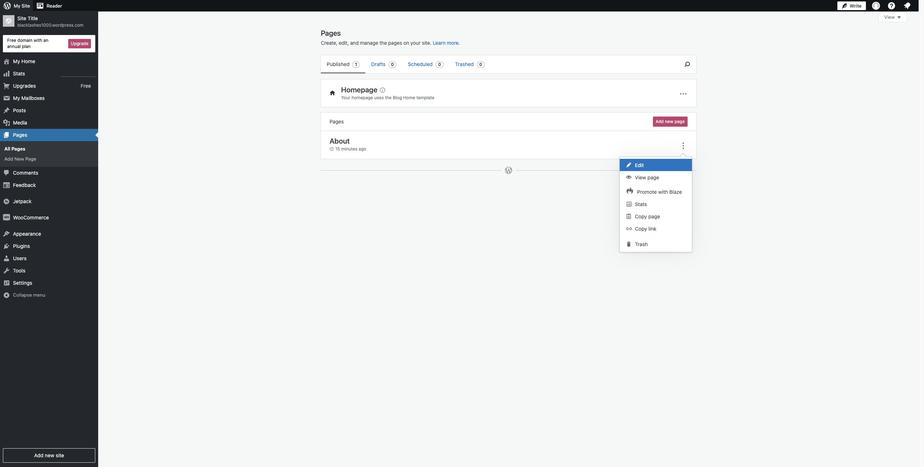 Task type: vqa. For each thing, say whether or not it's contained in the screenshot.
2nd Toggle menu image from the bottom of the page
yes



Task type: describe. For each thing, give the bounding box(es) containing it.
blaze
[[670, 189, 683, 195]]

learn more link
[[433, 40, 459, 46]]

with inside button
[[659, 189, 669, 195]]

view page button
[[620, 171, 693, 183]]

my site link
[[0, 0, 33, 12]]

1
[[355, 62, 357, 67]]

media link
[[0, 117, 98, 129]]

add for add new site
[[34, 453, 43, 459]]

write link
[[838, 0, 867, 12]]

plugins link
[[0, 240, 98, 253]]

comments link
[[0, 167, 98, 179]]

site inside site title blacklashes1000.wordpress.com
[[17, 15, 26, 21]]

1 vertical spatial the
[[385, 95, 392, 100]]

closed image
[[898, 16, 902, 19]]

ago
[[359, 146, 367, 152]]

trash button
[[620, 238, 693, 250]]

upgrades
[[13, 83, 36, 89]]

homepage
[[352, 95, 373, 100]]

the inside pages create, edit, and manage the pages on your site. learn more .
[[380, 40, 387, 46]]

about link
[[330, 137, 350, 145]]

site title blacklashes1000.wordpress.com
[[17, 15, 84, 28]]

domain
[[17, 38, 32, 43]]

new
[[14, 156, 24, 162]]

edit
[[636, 162, 645, 168]]

add for add new page
[[4, 156, 13, 162]]

appearance
[[13, 231, 41, 237]]

my profile image
[[873, 2, 881, 10]]

tooltip containing edit
[[616, 153, 693, 252]]

pages
[[389, 40, 403, 46]]

upgrade button
[[68, 39, 91, 48]]

add new page link
[[0, 154, 98, 164]]

edit,
[[339, 40, 349, 46]]

mailboxes
[[21, 95, 45, 101]]

page
[[25, 156, 36, 162]]

woocommerce link
[[0, 212, 98, 224]]

jetpack
[[13, 198, 32, 204]]

learn more
[[433, 40, 459, 46]]

copy link button
[[620, 222, 693, 235]]

add new page link
[[653, 117, 688, 127]]

menu containing published
[[321, 55, 675, 73]]

an
[[43, 38, 48, 43]]

all pages link
[[0, 144, 98, 154]]

menu containing edit
[[620, 157, 693, 252]]

add new page
[[4, 156, 36, 162]]

add new site
[[34, 453, 64, 459]]

promote
[[638, 189, 657, 195]]

collapse menu link
[[0, 289, 98, 301]]

appearance link
[[0, 228, 98, 240]]

0 for scheduled
[[439, 62, 441, 67]]

my home
[[13, 58, 35, 64]]

blog
[[393, 95, 402, 100]]

free for free domain with an annual plan
[[7, 38, 16, 43]]

media
[[13, 119, 27, 126]]

copy page link
[[620, 210, 693, 222]]

pages inside pages create, edit, and manage the pages on your site. learn more .
[[321, 29, 341, 37]]

template
[[417, 95, 435, 100]]

my for my site
[[14, 3, 20, 9]]

free domain with an annual plan
[[7, 38, 48, 49]]

my mailboxes link
[[0, 92, 98, 104]]

my mailboxes
[[13, 95, 45, 101]]

0 for trashed
[[480, 62, 483, 67]]

my home link
[[0, 55, 98, 67]]

help image
[[888, 1, 897, 10]]

pages link
[[0, 129, 98, 141]]

users
[[13, 255, 27, 262]]

on
[[404, 40, 410, 46]]

users link
[[0, 253, 98, 265]]

none search field inside main content
[[679, 55, 697, 73]]

manage
[[360, 40, 379, 46]]

edit button
[[620, 159, 693, 171]]

all pages
[[4, 146, 25, 152]]

add new site link
[[3, 449, 95, 463]]

jetpack link
[[0, 195, 98, 208]]

view for view page
[[636, 174, 647, 180]]

stats link
[[0, 67, 98, 80]]

page for copy page
[[649, 213, 661, 220]]

trashed
[[455, 61, 474, 67]]

blacklashes1000.wordpress.com
[[17, 22, 84, 28]]

0 vertical spatial stats
[[13, 70, 25, 76]]

my for my home
[[13, 58, 20, 64]]

with inside free domain with an annual plan
[[34, 38, 42, 43]]

trash
[[636, 241, 648, 247]]

upgrade
[[71, 41, 89, 46]]

scheduled
[[408, 61, 433, 67]]

manage your notifications image
[[904, 1, 912, 10]]

pages up about link
[[330, 119, 344, 125]]



Task type: locate. For each thing, give the bounding box(es) containing it.
1 vertical spatial copy
[[636, 226, 648, 232]]

new
[[666, 119, 674, 124], [45, 453, 54, 459]]

0 horizontal spatial new
[[45, 453, 54, 459]]

1 img image from the top
[[3, 198, 10, 205]]

all
[[4, 146, 10, 152]]

annual plan
[[7, 44, 31, 49]]

more information image
[[379, 87, 386, 93]]

0 vertical spatial page
[[675, 119, 685, 124]]

view page
[[636, 174, 660, 180]]

the left pages
[[380, 40, 387, 46]]

1 vertical spatial stats
[[636, 201, 648, 207]]

about
[[330, 137, 350, 145]]

site up the title
[[22, 3, 30, 9]]

img image
[[3, 198, 10, 205], [3, 214, 10, 221]]

add inside add new page link
[[4, 156, 13, 162]]

1 toggle menu image from the top
[[680, 90, 688, 98]]

highest hourly views 0 image
[[61, 72, 95, 77]]

copy page
[[636, 213, 661, 220]]

2 horizontal spatial add
[[656, 119, 664, 124]]

0 vertical spatial img image
[[3, 198, 10, 205]]

stats down promote
[[636, 201, 648, 207]]

my inside 'link'
[[13, 58, 20, 64]]

2 horizontal spatial 0
[[480, 62, 483, 67]]

menu
[[33, 292, 45, 298]]

my up posts
[[13, 95, 20, 101]]

0 right scheduled
[[439, 62, 441, 67]]

add new page
[[656, 119, 685, 124]]

pages inside pages link
[[13, 132, 27, 138]]

0 vertical spatial new
[[666, 119, 674, 124]]

pages up create,
[[321, 29, 341, 37]]

0 right trashed
[[480, 62, 483, 67]]

toggle menu image down add new page link
[[680, 141, 688, 150]]

copy
[[636, 213, 648, 220], [636, 226, 648, 232]]

1 vertical spatial img image
[[3, 214, 10, 221]]

1 vertical spatial add
[[4, 156, 13, 162]]

link
[[649, 226, 657, 232]]

posts
[[13, 107, 26, 113]]

stats down the "my home"
[[13, 70, 25, 76]]

home down annual plan
[[21, 58, 35, 64]]

0 vertical spatial free
[[7, 38, 16, 43]]

title
[[28, 15, 38, 21]]

collapse menu
[[13, 292, 45, 298]]

home inside 'link'
[[21, 58, 35, 64]]

2 vertical spatial page
[[649, 213, 661, 220]]

img image left woocommerce
[[3, 214, 10, 221]]

copy for copy link
[[636, 226, 648, 232]]

toggle menu image
[[680, 90, 688, 98], [680, 141, 688, 150]]

settings
[[13, 280, 32, 286]]

comments
[[13, 170, 38, 176]]

reader
[[47, 3, 62, 9]]

1 vertical spatial toggle menu image
[[680, 141, 688, 150]]

your
[[411, 40, 421, 46]]

copy for copy page
[[636, 213, 648, 220]]

1 horizontal spatial view
[[885, 14, 896, 20]]

0 vertical spatial copy
[[636, 213, 648, 220]]

your
[[341, 95, 351, 100]]

2 toggle menu image from the top
[[680, 141, 688, 150]]

new for page
[[666, 119, 674, 124]]

1 horizontal spatial with
[[659, 189, 669, 195]]

view
[[885, 14, 896, 20], [636, 174, 647, 180]]

1 vertical spatial my
[[13, 58, 20, 64]]

2 copy from the top
[[636, 226, 648, 232]]

plugins
[[13, 243, 30, 249]]

free up annual plan
[[7, 38, 16, 43]]

0 right drafts
[[391, 62, 394, 67]]

1 horizontal spatial stats
[[636, 201, 648, 207]]

toggle menu image down open search image on the right
[[680, 90, 688, 98]]

my left reader 'link'
[[14, 3, 20, 9]]

0 vertical spatial menu
[[321, 55, 675, 73]]

add inside add new site link
[[34, 453, 43, 459]]

my for my mailboxes
[[13, 95, 20, 101]]

new inside main content
[[666, 119, 674, 124]]

with
[[34, 38, 42, 43], [659, 189, 669, 195]]

uses
[[375, 95, 384, 100]]

3 0 from the left
[[480, 62, 483, 67]]

free
[[7, 38, 16, 43], [81, 83, 91, 89]]

0 for drafts
[[391, 62, 394, 67]]

main content containing pages
[[321, 12, 908, 182]]

img image for jetpack
[[3, 198, 10, 205]]

1 horizontal spatial add
[[34, 453, 43, 459]]

pages create, edit, and manage the pages on your site. learn more .
[[321, 29, 460, 46]]

1 vertical spatial home
[[404, 95, 416, 100]]

0 horizontal spatial stats
[[13, 70, 25, 76]]

0 vertical spatial view
[[885, 14, 896, 20]]

free for free
[[81, 83, 91, 89]]

homepage link
[[341, 85, 389, 94]]

the
[[380, 40, 387, 46], [385, 95, 392, 100]]

img image for woocommerce
[[3, 214, 10, 221]]

site.
[[422, 40, 432, 46]]

1 horizontal spatial new
[[666, 119, 674, 124]]

1 horizontal spatial 0
[[439, 62, 441, 67]]

page for view page
[[648, 174, 660, 180]]

promote with blaze button
[[620, 183, 693, 198]]

2 0 from the left
[[439, 62, 441, 67]]

2 img image from the top
[[3, 214, 10, 221]]

None search field
[[679, 55, 697, 73]]

site
[[56, 453, 64, 459]]

page inside main content
[[675, 119, 685, 124]]

view left closed 'image'
[[885, 14, 896, 20]]

0 vertical spatial site
[[22, 3, 30, 9]]

page inside button
[[648, 174, 660, 180]]

woocommerce
[[13, 215, 49, 221]]

open search image
[[679, 60, 697, 69]]

img image inside jetpack link
[[3, 198, 10, 205]]

posts link
[[0, 104, 98, 117]]

0 vertical spatial add
[[656, 119, 664, 124]]

1 copy from the top
[[636, 213, 648, 220]]

1 vertical spatial with
[[659, 189, 669, 195]]

my down annual plan
[[13, 58, 20, 64]]

menu
[[321, 55, 675, 73], [620, 157, 693, 252]]

pages down media
[[13, 132, 27, 138]]

1 vertical spatial free
[[81, 83, 91, 89]]

add
[[656, 119, 664, 124], [4, 156, 13, 162], [34, 453, 43, 459]]

15 minutes ago link
[[330, 146, 371, 152]]

settings link
[[0, 277, 98, 289]]

pages inside all pages link
[[11, 146, 25, 152]]

img image inside the woocommerce link
[[3, 214, 10, 221]]

view for view
[[885, 14, 896, 20]]

drafts
[[372, 61, 386, 67]]

my site
[[14, 3, 30, 9]]

0
[[391, 62, 394, 67], [439, 62, 441, 67], [480, 62, 483, 67]]

stats button
[[620, 198, 693, 210]]

free inside free domain with an annual plan
[[7, 38, 16, 43]]

0 horizontal spatial home
[[21, 58, 35, 64]]

view down edit
[[636, 174, 647, 180]]

0 horizontal spatial free
[[7, 38, 16, 43]]

stats inside button
[[636, 201, 648, 207]]

add for add new page
[[656, 119, 664, 124]]

1 0 from the left
[[391, 62, 394, 67]]

0 horizontal spatial add
[[4, 156, 13, 162]]

tooltip
[[616, 153, 693, 252]]

0 horizontal spatial 0
[[391, 62, 394, 67]]

create,
[[321, 40, 338, 46]]

home
[[21, 58, 35, 64], [404, 95, 416, 100]]

home right blog
[[404, 95, 416, 100]]

with left the an
[[34, 38, 42, 43]]

1 vertical spatial page
[[648, 174, 660, 180]]

img image left jetpack
[[3, 198, 10, 205]]

1 vertical spatial menu
[[620, 157, 693, 252]]

minutes
[[342, 146, 358, 152]]

1 vertical spatial new
[[45, 453, 54, 459]]

free down highest hourly views 0 image
[[81, 83, 91, 89]]

view inside menu
[[636, 174, 647, 180]]

0 vertical spatial with
[[34, 38, 42, 43]]

new for site
[[45, 453, 54, 459]]

promote with blaze
[[638, 189, 683, 195]]

home inside main content
[[404, 95, 416, 100]]

1 horizontal spatial home
[[404, 95, 416, 100]]

feedback
[[13, 182, 36, 188]]

pages up new
[[11, 146, 25, 152]]

write
[[851, 3, 862, 9]]

0 vertical spatial home
[[21, 58, 35, 64]]

copy inside button
[[636, 226, 648, 232]]

view button
[[879, 12, 908, 22]]

my
[[14, 3, 20, 9], [13, 58, 20, 64], [13, 95, 20, 101]]

0 horizontal spatial view
[[636, 174, 647, 180]]

and
[[350, 40, 359, 46]]

site left the title
[[17, 15, 26, 21]]

your homepage uses the blog home template
[[341, 95, 435, 100]]

published
[[327, 61, 350, 67]]

1 vertical spatial site
[[17, 15, 26, 21]]

copy left link
[[636, 226, 648, 232]]

1 vertical spatial view
[[636, 174, 647, 180]]

.
[[459, 40, 460, 46]]

0 horizontal spatial with
[[34, 38, 42, 43]]

2 vertical spatial add
[[34, 453, 43, 459]]

copy link
[[636, 226, 657, 232]]

stats
[[13, 70, 25, 76], [636, 201, 648, 207]]

0 vertical spatial my
[[14, 3, 20, 9]]

0 vertical spatial toggle menu image
[[680, 90, 688, 98]]

2 vertical spatial my
[[13, 95, 20, 101]]

the left blog
[[385, 95, 392, 100]]

reader link
[[33, 0, 65, 12]]

page
[[675, 119, 685, 124], [648, 174, 660, 180], [649, 213, 661, 220]]

15 minutes ago
[[336, 146, 367, 152]]

with left blaze
[[659, 189, 669, 195]]

feedback link
[[0, 179, 98, 191]]

tools
[[13, 268, 25, 274]]

1 horizontal spatial free
[[81, 83, 91, 89]]

main content
[[321, 12, 908, 182]]

collapse
[[13, 292, 32, 298]]

add inside add new page link
[[656, 119, 664, 124]]

homepage
[[341, 85, 378, 94]]

0 vertical spatial the
[[380, 40, 387, 46]]

copy up copy link
[[636, 213, 648, 220]]



